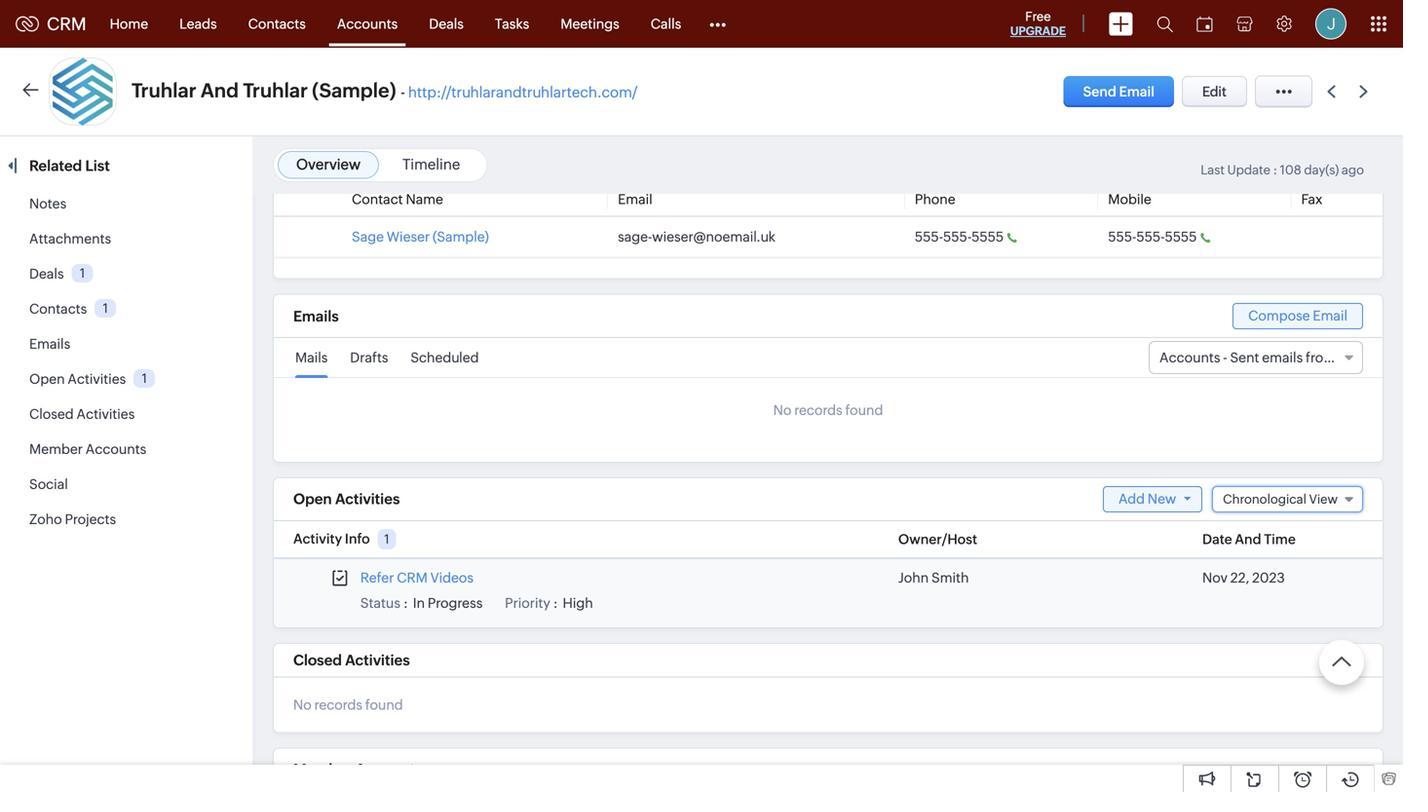 Task type: vqa. For each thing, say whether or not it's contained in the screenshot.
Search element
yes



Task type: describe. For each thing, give the bounding box(es) containing it.
3 555- from the left
[[1109, 229, 1137, 245]]

2023
[[1253, 570, 1286, 586]]

0 vertical spatial no records found
[[774, 403, 884, 418]]

1 horizontal spatial contacts link
[[233, 0, 322, 47]]

0 horizontal spatial no records found
[[293, 697, 403, 713]]

attachments
[[29, 231, 111, 247]]

contact name link
[[352, 192, 444, 207]]

phone link
[[915, 192, 956, 207]]

calendar image
[[1197, 16, 1214, 32]]

related list
[[29, 157, 113, 175]]

send email
[[1084, 84, 1155, 99]]

1 truhlar from the left
[[132, 79, 196, 102]]

high
[[563, 596, 594, 611]]

calls
[[651, 16, 682, 32]]

and
[[201, 79, 239, 102]]

1 vertical spatial found
[[365, 697, 403, 713]]

member accounts link
[[29, 442, 147, 457]]

emails link
[[29, 336, 70, 352]]

- inside truhlar and truhlar (sample) - http://truhlarandtruhlartech.com/
[[401, 84, 405, 101]]

overview
[[296, 156, 361, 173]]

sage-wieser@noemail.uk
[[618, 229, 776, 245]]

1 horizontal spatial :
[[554, 596, 558, 611]]

and
[[1236, 532, 1262, 547]]

leads link
[[164, 0, 233, 47]]

1 555-555-5555 from the left
[[915, 229, 1004, 245]]

home
[[110, 16, 148, 32]]

1 horizontal spatial member accounts
[[293, 762, 422, 779]]

refer
[[361, 570, 394, 586]]

open activities link
[[29, 371, 126, 387]]

projects
[[65, 512, 116, 527]]

meetings link
[[545, 0, 635, 47]]

email for compose email
[[1314, 308, 1348, 324]]

1 horizontal spatial open activities
[[293, 491, 400, 508]]

zoho projects
[[29, 512, 116, 527]]

view
[[1310, 492, 1339, 507]]

sage wieser (sample) link
[[352, 229, 489, 245]]

social link
[[29, 477, 68, 492]]

videos
[[431, 570, 474, 586]]

timeline
[[403, 156, 461, 173]]

progress
[[428, 596, 483, 611]]

send email button
[[1064, 76, 1175, 107]]

0 vertical spatial deals link
[[414, 0, 480, 47]]

1 horizontal spatial contacts
[[248, 16, 306, 32]]

1 vertical spatial email
[[618, 192, 653, 207]]

last
[[1201, 163, 1226, 177]]

leads
[[180, 16, 217, 32]]

logo image
[[16, 16, 39, 32]]

0 vertical spatial closed
[[29, 407, 74, 422]]

emails
[[1263, 350, 1304, 365]]

: inside refer crm videos status : in progress
[[404, 596, 408, 611]]

contact name
[[352, 192, 444, 207]]

send
[[1084, 84, 1117, 99]]

108
[[1281, 163, 1302, 177]]

1 5555 from the left
[[972, 229, 1004, 245]]

free
[[1026, 9, 1052, 24]]

refer crm videos link
[[361, 570, 474, 586]]

mobile link
[[1109, 192, 1152, 207]]

upgrade
[[1011, 24, 1067, 38]]

1 555- from the left
[[915, 229, 944, 245]]

sent
[[1231, 350, 1260, 365]]

0 vertical spatial crm
[[47, 14, 86, 34]]

add new
[[1119, 491, 1177, 507]]

date and time
[[1203, 532, 1297, 547]]

in
[[413, 596, 425, 611]]

john
[[899, 570, 929, 586]]

1 for deals
[[80, 266, 85, 281]]

1 vertical spatial no
[[293, 697, 312, 713]]

tasks link
[[480, 0, 545, 47]]

0 vertical spatial open
[[29, 371, 65, 387]]

activities up closed activities link
[[68, 371, 126, 387]]

related
[[29, 157, 82, 175]]

1 horizontal spatial records
[[795, 403, 843, 418]]

zoho projects link
[[29, 512, 116, 527]]

meetings
[[561, 16, 620, 32]]

2 truhlar from the left
[[243, 79, 308, 102]]

0 horizontal spatial member
[[29, 442, 83, 457]]

1 for open activities
[[142, 371, 147, 386]]

attachments link
[[29, 231, 111, 247]]

mails
[[295, 350, 328, 365]]

search element
[[1146, 0, 1186, 48]]

1 vertical spatial crm
[[1340, 350, 1370, 365]]

1 vertical spatial closed
[[293, 652, 342, 669]]

list
[[85, 157, 110, 175]]

contact
[[352, 192, 403, 207]]

2 horizontal spatial :
[[1274, 163, 1278, 177]]

wieser@noemail.uk
[[652, 229, 776, 245]]

name
[[406, 192, 444, 207]]

crm inside refer crm videos status : in progress
[[397, 570, 428, 586]]

refer crm videos status : in progress
[[361, 570, 483, 611]]

last update : 108 day(s) ago
[[1201, 163, 1365, 177]]

create menu element
[[1098, 0, 1146, 47]]

update
[[1228, 163, 1271, 177]]

scheduled
[[411, 350, 479, 365]]

nov
[[1203, 570, 1228, 586]]

Chronological View field
[[1213, 486, 1364, 513]]

Other Modules field
[[697, 8, 739, 39]]

1 vertical spatial records
[[315, 697, 363, 713]]

chronological
[[1224, 492, 1307, 507]]

1 vertical spatial -
[[1224, 350, 1228, 365]]

0 horizontal spatial contacts link
[[29, 301, 87, 317]]



Task type: locate. For each thing, give the bounding box(es) containing it.
1 vertical spatial closed activities
[[293, 652, 410, 669]]

email up the sage-
[[618, 192, 653, 207]]

phone
[[915, 192, 956, 207]]

no
[[774, 403, 792, 418], [293, 697, 312, 713]]

555-555-5555
[[915, 229, 1004, 245], [1109, 229, 1198, 245]]

1 vertical spatial contacts
[[29, 301, 87, 317]]

0 vertical spatial found
[[846, 403, 884, 418]]

0 vertical spatial (sample)
[[312, 79, 397, 102]]

deals left tasks
[[429, 16, 464, 32]]

1 right the info
[[385, 532, 390, 547]]

0 vertical spatial member accounts
[[29, 442, 147, 457]]

compose
[[1249, 308, 1311, 324]]

emails up the open activities link
[[29, 336, 70, 352]]

(sample) down accounts link
[[312, 79, 397, 102]]

fax link
[[1302, 192, 1323, 207]]

2 vertical spatial crm
[[397, 570, 428, 586]]

: left 108
[[1274, 163, 1278, 177]]

contacts up emails link
[[29, 301, 87, 317]]

0 vertical spatial contacts
[[248, 16, 306, 32]]

emails
[[293, 308, 339, 325], [29, 336, 70, 352]]

owner/host
[[899, 532, 978, 547]]

0 horizontal spatial :
[[404, 596, 408, 611]]

deals link left tasks
[[414, 0, 480, 47]]

activities up the info
[[335, 491, 400, 508]]

crm up in
[[397, 570, 428, 586]]

records
[[795, 403, 843, 418], [315, 697, 363, 713]]

1 horizontal spatial deals link
[[414, 0, 480, 47]]

fax
[[1302, 192, 1323, 207]]

sage-
[[618, 229, 652, 245]]

1 horizontal spatial crm
[[397, 570, 428, 586]]

crm
[[47, 14, 86, 34], [1340, 350, 1370, 365], [397, 570, 428, 586]]

crm right from
[[1340, 350, 1370, 365]]

0 horizontal spatial closed
[[29, 407, 74, 422]]

0 horizontal spatial 5555
[[972, 229, 1004, 245]]

1 horizontal spatial truhlar
[[243, 79, 308, 102]]

tasks
[[495, 16, 530, 32]]

1 vertical spatial no records found
[[293, 697, 403, 713]]

truhlar right and
[[243, 79, 308, 102]]

closed activities link
[[29, 407, 135, 422]]

:
[[1274, 163, 1278, 177], [404, 596, 408, 611], [554, 596, 558, 611]]

notes
[[29, 196, 67, 212]]

open activities up the info
[[293, 491, 400, 508]]

1 vertical spatial deals
[[29, 266, 64, 282]]

notes link
[[29, 196, 67, 212]]

new
[[1148, 491, 1177, 507]]

edit button
[[1183, 76, 1248, 107]]

deals link
[[414, 0, 480, 47], [29, 266, 64, 282]]

activities down status
[[345, 652, 410, 669]]

john smith
[[899, 570, 970, 586]]

http://truhlarandtruhlartech.com/
[[408, 84, 638, 101]]

email for send email
[[1120, 84, 1155, 99]]

contacts
[[248, 16, 306, 32], [29, 301, 87, 317]]

create menu image
[[1110, 12, 1134, 36]]

http://truhlarandtruhlartech.com/ link
[[408, 84, 638, 101]]

found
[[846, 403, 884, 418], [365, 697, 403, 713]]

1 horizontal spatial deals
[[429, 16, 464, 32]]

1 up the open activities link
[[103, 301, 108, 316]]

: left the high
[[554, 596, 558, 611]]

closed activities down status
[[293, 652, 410, 669]]

1 horizontal spatial no
[[774, 403, 792, 418]]

priority
[[505, 596, 551, 611]]

1 vertical spatial emails
[[29, 336, 70, 352]]

1 horizontal spatial closed activities
[[293, 652, 410, 669]]

profile element
[[1305, 0, 1359, 47]]

deals link down 'attachments'
[[29, 266, 64, 282]]

0 vertical spatial email
[[1120, 84, 1155, 99]]

1 horizontal spatial 555-555-5555
[[1109, 229, 1198, 245]]

chronological view
[[1224, 492, 1339, 507]]

0 horizontal spatial open activities
[[29, 371, 126, 387]]

1 vertical spatial open
[[293, 491, 332, 508]]

sage
[[352, 229, 384, 245]]

0 vertical spatial member
[[29, 442, 83, 457]]

zoho
[[29, 512, 62, 527]]

0 horizontal spatial closed activities
[[29, 407, 135, 422]]

previous record image
[[1328, 85, 1337, 98]]

555-
[[915, 229, 944, 245], [944, 229, 972, 245], [1109, 229, 1137, 245], [1137, 229, 1166, 245]]

profile image
[[1316, 8, 1347, 39]]

1 horizontal spatial found
[[846, 403, 884, 418]]

email right send
[[1120, 84, 1155, 99]]

smith
[[932, 570, 970, 586]]

0 horizontal spatial -
[[401, 84, 405, 101]]

deals
[[429, 16, 464, 32], [29, 266, 64, 282]]

day(s)
[[1305, 163, 1340, 177]]

1 vertical spatial open activities
[[293, 491, 400, 508]]

2 vertical spatial email
[[1314, 308, 1348, 324]]

edit
[[1203, 84, 1228, 99]]

1 vertical spatial member accounts
[[293, 762, 422, 779]]

activity info
[[293, 531, 370, 547]]

compose email
[[1249, 308, 1348, 324]]

timeline link
[[403, 156, 461, 173]]

member
[[29, 442, 83, 457], [293, 762, 352, 779]]

0 vertical spatial closed activities
[[29, 407, 135, 422]]

0 horizontal spatial crm
[[47, 14, 86, 34]]

home link
[[94, 0, 164, 47]]

1 horizontal spatial email
[[1120, 84, 1155, 99]]

0 vertical spatial -
[[401, 84, 405, 101]]

0 vertical spatial no
[[774, 403, 792, 418]]

next record image
[[1360, 85, 1373, 98]]

0 horizontal spatial records
[[315, 697, 363, 713]]

1 horizontal spatial (sample)
[[433, 229, 489, 245]]

0 horizontal spatial email
[[618, 192, 653, 207]]

1 vertical spatial (sample)
[[433, 229, 489, 245]]

1 vertical spatial contacts link
[[29, 301, 87, 317]]

email inside button
[[1120, 84, 1155, 99]]

1 horizontal spatial 5555
[[1166, 229, 1198, 245]]

member accounts
[[29, 442, 147, 457], [293, 762, 422, 779]]

0 horizontal spatial (sample)
[[312, 79, 397, 102]]

open
[[29, 371, 65, 387], [293, 491, 332, 508]]

22,
[[1231, 570, 1250, 586]]

info
[[345, 531, 370, 547]]

deals down 'attachments'
[[29, 266, 64, 282]]

contacts right leads link at top left
[[248, 16, 306, 32]]

wieser
[[387, 229, 430, 245]]

1 horizontal spatial -
[[1224, 350, 1228, 365]]

truhlar and truhlar (sample) - http://truhlarandtruhlartech.com/
[[132, 79, 638, 102]]

0 horizontal spatial no
[[293, 697, 312, 713]]

sage wieser (sample)
[[352, 229, 489, 245]]

priority : high
[[505, 596, 594, 611]]

time
[[1265, 532, 1297, 547]]

overview link
[[296, 156, 361, 173]]

status
[[361, 596, 401, 611]]

activity
[[293, 531, 342, 547]]

0 horizontal spatial contacts
[[29, 301, 87, 317]]

2 horizontal spatial email
[[1314, 308, 1348, 324]]

0 horizontal spatial 555-555-5555
[[915, 229, 1004, 245]]

2 5555 from the left
[[1166, 229, 1198, 245]]

from
[[1307, 350, 1337, 365]]

email up from
[[1314, 308, 1348, 324]]

truhlar left and
[[132, 79, 196, 102]]

2 horizontal spatial crm
[[1340, 350, 1370, 365]]

555-555-5555 down mobile link
[[1109, 229, 1198, 245]]

truhlar
[[132, 79, 196, 102], [243, 79, 308, 102]]

drafts
[[350, 350, 389, 365]]

contacts link up emails link
[[29, 301, 87, 317]]

1 right the open activities link
[[142, 371, 147, 386]]

accounts link
[[322, 0, 414, 47]]

0 vertical spatial contacts link
[[233, 0, 322, 47]]

0 horizontal spatial emails
[[29, 336, 70, 352]]

open down emails link
[[29, 371, 65, 387]]

4 555- from the left
[[1137, 229, 1166, 245]]

5555
[[972, 229, 1004, 245], [1166, 229, 1198, 245]]

crm right logo
[[47, 14, 86, 34]]

activities up the 'member accounts' link
[[77, 407, 135, 422]]

- left sent
[[1224, 350, 1228, 365]]

: left in
[[404, 596, 408, 611]]

(sample) down 'name'
[[433, 229, 489, 245]]

1 down 'attachments'
[[80, 266, 85, 281]]

email
[[1120, 84, 1155, 99], [618, 192, 653, 207], [1314, 308, 1348, 324]]

crm link
[[16, 14, 86, 34]]

0 vertical spatial records
[[795, 403, 843, 418]]

1 vertical spatial deals link
[[29, 266, 64, 282]]

nov 22, 2023
[[1203, 570, 1286, 586]]

1 horizontal spatial no records found
[[774, 403, 884, 418]]

0 horizontal spatial deals link
[[29, 266, 64, 282]]

- down accounts link
[[401, 84, 405, 101]]

accounts
[[337, 16, 398, 32], [1160, 350, 1221, 365], [86, 442, 147, 457], [356, 762, 422, 779]]

mobile
[[1109, 192, 1152, 207]]

1 horizontal spatial member
[[293, 762, 352, 779]]

activities
[[68, 371, 126, 387], [77, 407, 135, 422], [335, 491, 400, 508], [345, 652, 410, 669]]

555-555-5555 down phone
[[915, 229, 1004, 245]]

accounts - sent emails from crm
[[1160, 350, 1370, 365]]

free upgrade
[[1011, 9, 1067, 38]]

1 horizontal spatial open
[[293, 491, 332, 508]]

0 vertical spatial open activities
[[29, 371, 126, 387]]

emails up mails
[[293, 308, 339, 325]]

ago
[[1342, 163, 1365, 177]]

2 555-555-5555 from the left
[[1109, 229, 1198, 245]]

open up activity
[[293, 491, 332, 508]]

2 555- from the left
[[944, 229, 972, 245]]

1 horizontal spatial closed
[[293, 652, 342, 669]]

0 horizontal spatial deals
[[29, 266, 64, 282]]

1 horizontal spatial emails
[[293, 308, 339, 325]]

social
[[29, 477, 68, 492]]

0 horizontal spatial member accounts
[[29, 442, 147, 457]]

0 horizontal spatial open
[[29, 371, 65, 387]]

email link
[[618, 192, 653, 207]]

0 horizontal spatial truhlar
[[132, 79, 196, 102]]

add
[[1119, 491, 1146, 507]]

0 vertical spatial deals
[[429, 16, 464, 32]]

closed activities down the open activities link
[[29, 407, 135, 422]]

0 vertical spatial emails
[[293, 308, 339, 325]]

contacts link right leads
[[233, 0, 322, 47]]

calls link
[[635, 0, 697, 47]]

search image
[[1157, 16, 1174, 32]]

open activities
[[29, 371, 126, 387], [293, 491, 400, 508]]

1 vertical spatial member
[[293, 762, 352, 779]]

1 for contacts
[[103, 301, 108, 316]]

0 horizontal spatial found
[[365, 697, 403, 713]]

open activities up closed activities link
[[29, 371, 126, 387]]



